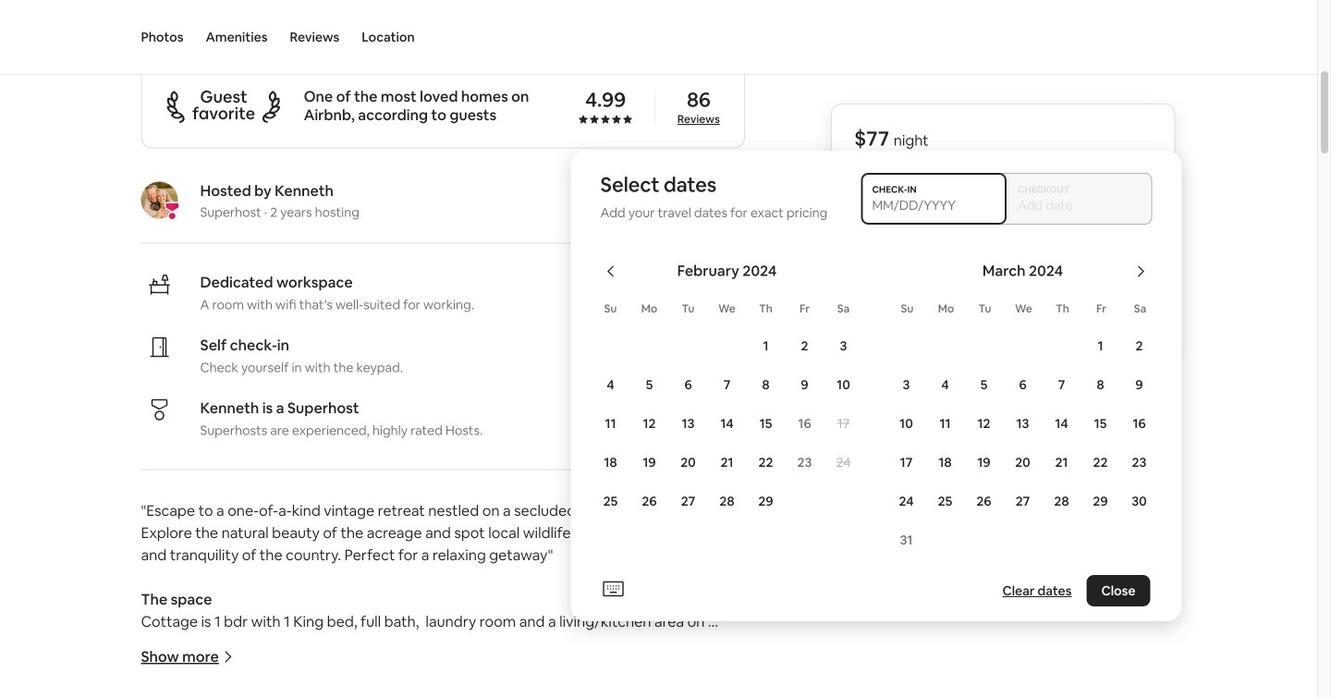 Task type: describe. For each thing, give the bounding box(es) containing it.
MM/DD/YYYY text field
[[872, 197, 996, 214]]



Task type: locate. For each thing, give the bounding box(es) containing it.
Add date text field
[[1018, 197, 1142, 214]]

calendar application
[[571, 241, 1332, 575]]

host profile picture image
[[141, 182, 178, 219]]



Task type: vqa. For each thing, say whether or not it's contained in the screenshot.
culture
no



